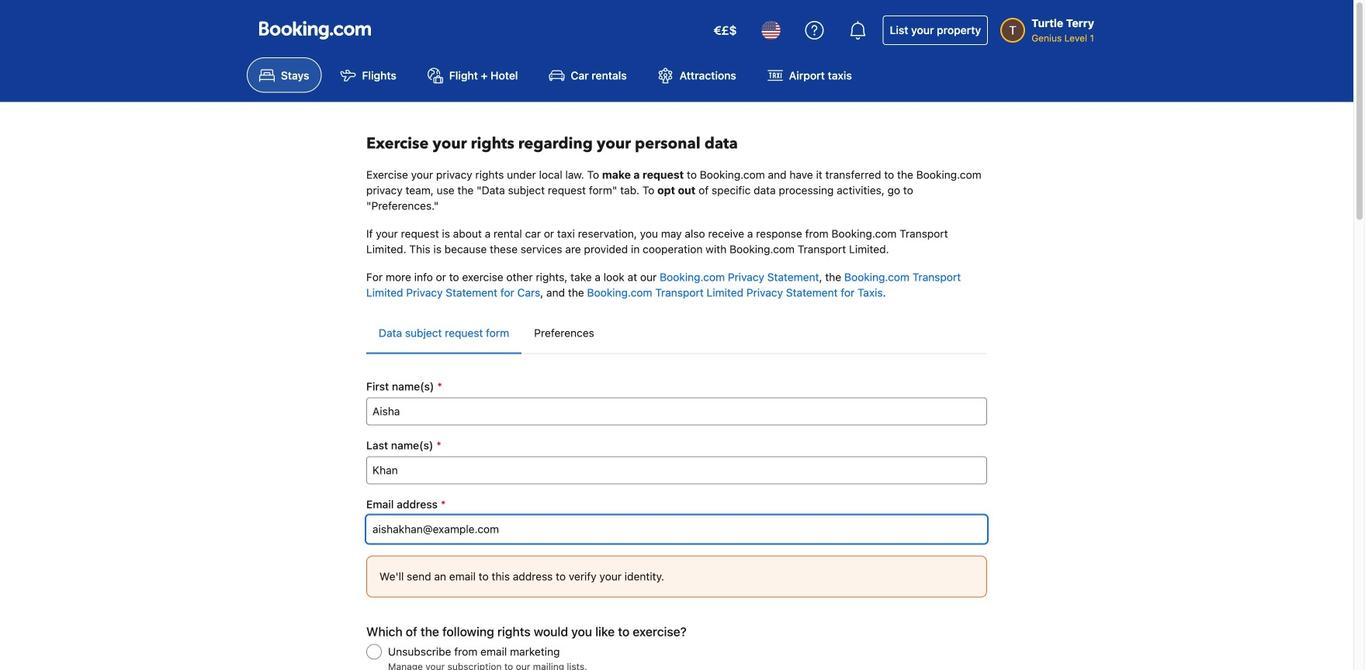 Task type: vqa. For each thing, say whether or not it's contained in the screenshot.
email field
yes



Task type: locate. For each thing, give the bounding box(es) containing it.
None field
[[367, 398, 988, 426], [367, 457, 988, 485], [367, 398, 988, 426], [367, 457, 988, 485]]

None email field
[[367, 516, 988, 544]]

tab list
[[367, 313, 988, 355]]

booking.com online hotel reservations image
[[259, 21, 371, 40]]



